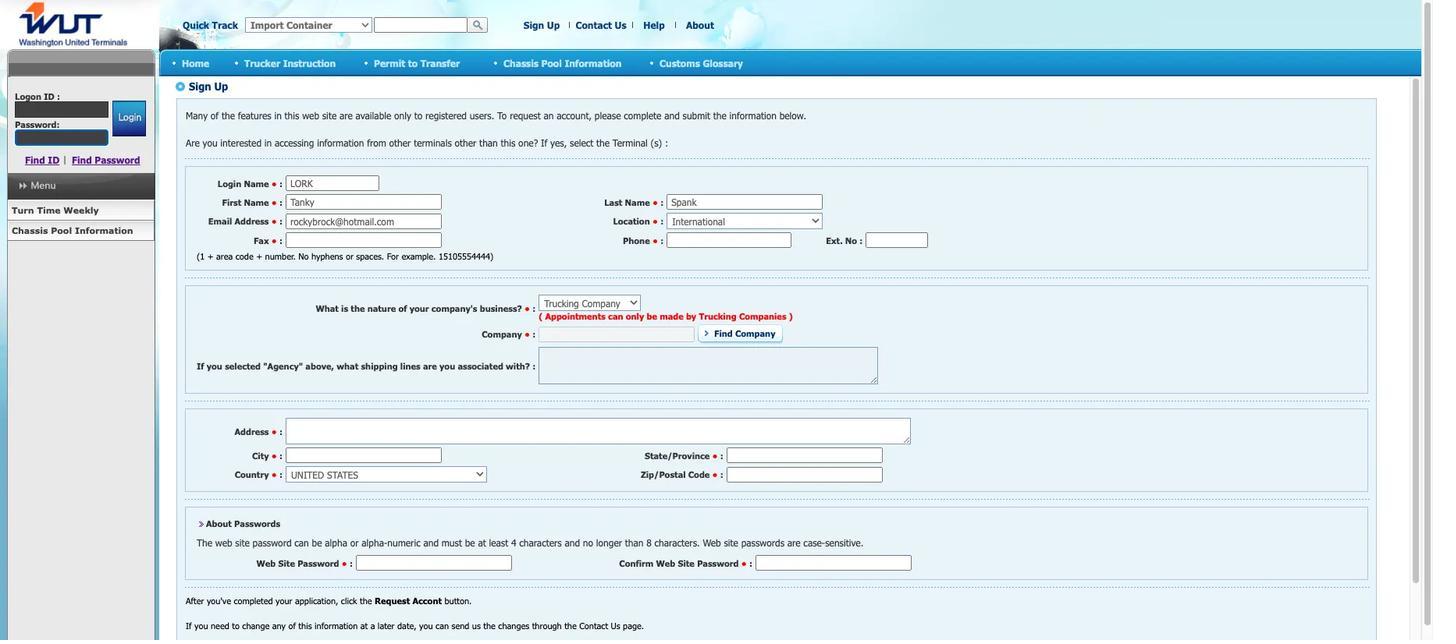 Task type: vqa. For each thing, say whether or not it's contained in the screenshot.
the Pool within the Chassis Pool Information link
no



Task type: describe. For each thing, give the bounding box(es) containing it.
id for find
[[48, 155, 60, 166]]

about
[[686, 20, 714, 30]]

turn
[[12, 205, 34, 215]]

transfer
[[421, 57, 460, 68]]

login image
[[112, 101, 146, 137]]

about link
[[686, 20, 714, 30]]

instruction
[[283, 57, 336, 68]]

trucker
[[244, 57, 280, 68]]

time
[[37, 205, 61, 215]]

us
[[615, 20, 627, 30]]

sign up link
[[524, 20, 560, 30]]

weekly
[[64, 205, 99, 215]]

sign
[[524, 20, 544, 30]]

find password
[[72, 155, 140, 166]]

logon id :
[[15, 91, 60, 101]]

chassis pool information link
[[7, 221, 155, 241]]

0 vertical spatial information
[[565, 57, 622, 68]]

1 vertical spatial chassis pool information
[[12, 226, 133, 236]]

0 horizontal spatial chassis
[[12, 226, 48, 236]]

trucker instruction
[[244, 57, 336, 68]]

1 horizontal spatial pool
[[541, 57, 562, 68]]

sign up
[[524, 20, 560, 30]]

logon
[[15, 91, 41, 101]]

:
[[57, 91, 60, 101]]

help link
[[644, 20, 665, 30]]

0 horizontal spatial pool
[[51, 226, 72, 236]]

permit to transfer
[[374, 57, 460, 68]]

turn time weekly link
[[7, 201, 155, 221]]

1 horizontal spatial chassis pool information
[[504, 57, 622, 68]]

glossary
[[703, 57, 743, 68]]

quick track
[[183, 20, 238, 30]]



Task type: locate. For each thing, give the bounding box(es) containing it.
chassis pool information
[[504, 57, 622, 68], [12, 226, 133, 236]]

find left password
[[72, 155, 92, 166]]

0 horizontal spatial find
[[25, 155, 45, 166]]

0 vertical spatial chassis
[[504, 57, 539, 68]]

chassis down turn
[[12, 226, 48, 236]]

home
[[182, 57, 209, 68]]

0 horizontal spatial information
[[75, 226, 133, 236]]

pool
[[541, 57, 562, 68], [51, 226, 72, 236]]

password
[[95, 155, 140, 166]]

0 vertical spatial pool
[[541, 57, 562, 68]]

contact
[[576, 20, 612, 30]]

chassis pool information down up
[[504, 57, 622, 68]]

1 vertical spatial information
[[75, 226, 133, 236]]

find for find id
[[25, 155, 45, 166]]

pool down 'turn time weekly' on the left top of the page
[[51, 226, 72, 236]]

contact us
[[576, 20, 627, 30]]

1 horizontal spatial find
[[72, 155, 92, 166]]

find password link
[[72, 155, 140, 166]]

id down password:
[[48, 155, 60, 166]]

1 horizontal spatial information
[[565, 57, 622, 68]]

quick
[[183, 20, 209, 30]]

help
[[644, 20, 665, 30]]

0 vertical spatial id
[[44, 91, 55, 101]]

None password field
[[15, 130, 109, 146]]

None text field
[[374, 17, 468, 33]]

0 horizontal spatial chassis pool information
[[12, 226, 133, 236]]

password:
[[15, 119, 60, 130]]

1 find from the left
[[25, 155, 45, 166]]

2 find from the left
[[72, 155, 92, 166]]

turn time weekly
[[12, 205, 99, 215]]

0 vertical spatial chassis pool information
[[504, 57, 622, 68]]

find id link
[[25, 155, 60, 166]]

id for logon
[[44, 91, 55, 101]]

1 vertical spatial id
[[48, 155, 60, 166]]

information down weekly
[[75, 226, 133, 236]]

find down password:
[[25, 155, 45, 166]]

customs
[[660, 57, 700, 68]]

1 vertical spatial chassis
[[12, 226, 48, 236]]

id
[[44, 91, 55, 101], [48, 155, 60, 166]]

find
[[25, 155, 45, 166], [72, 155, 92, 166]]

1 horizontal spatial chassis
[[504, 57, 539, 68]]

up
[[547, 20, 560, 30]]

permit
[[374, 57, 405, 68]]

find id
[[25, 155, 60, 166]]

pool down up
[[541, 57, 562, 68]]

track
[[212, 20, 238, 30]]

id left :
[[44, 91, 55, 101]]

contact us link
[[576, 20, 627, 30]]

chassis
[[504, 57, 539, 68], [12, 226, 48, 236]]

find for find password
[[72, 155, 92, 166]]

chassis down "sign"
[[504, 57, 539, 68]]

information down contact
[[565, 57, 622, 68]]

1 vertical spatial pool
[[51, 226, 72, 236]]

to
[[408, 57, 418, 68]]

None text field
[[15, 101, 109, 118]]

chassis pool information down turn time weekly link
[[12, 226, 133, 236]]

customs glossary
[[660, 57, 743, 68]]

information
[[565, 57, 622, 68], [75, 226, 133, 236]]



